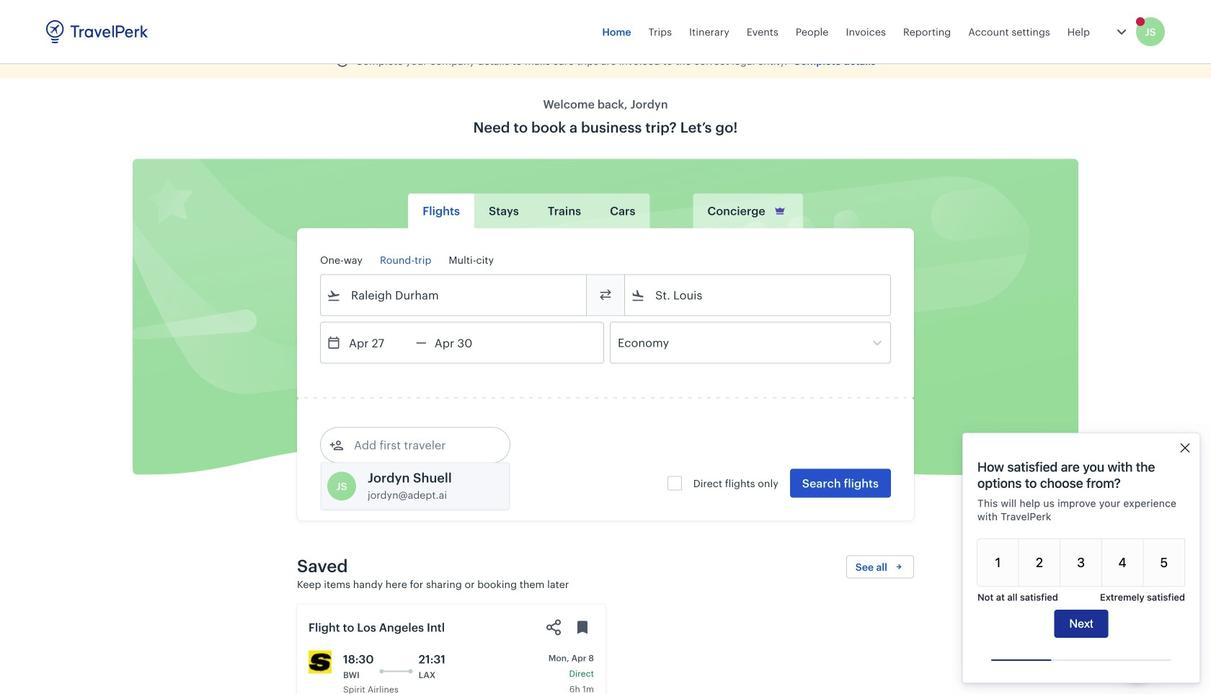 Task type: vqa. For each thing, say whether or not it's contained in the screenshot.
Spirit Airlines icon
yes



Task type: locate. For each thing, give the bounding box(es) containing it.
To search field
[[645, 284, 872, 307]]

Add first traveler search field
[[344, 434, 494, 457]]



Task type: describe. For each thing, give the bounding box(es) containing it.
Return text field
[[427, 323, 502, 363]]

From search field
[[341, 284, 568, 307]]

Depart text field
[[341, 323, 416, 363]]

spirit airlines image
[[309, 651, 332, 674]]



